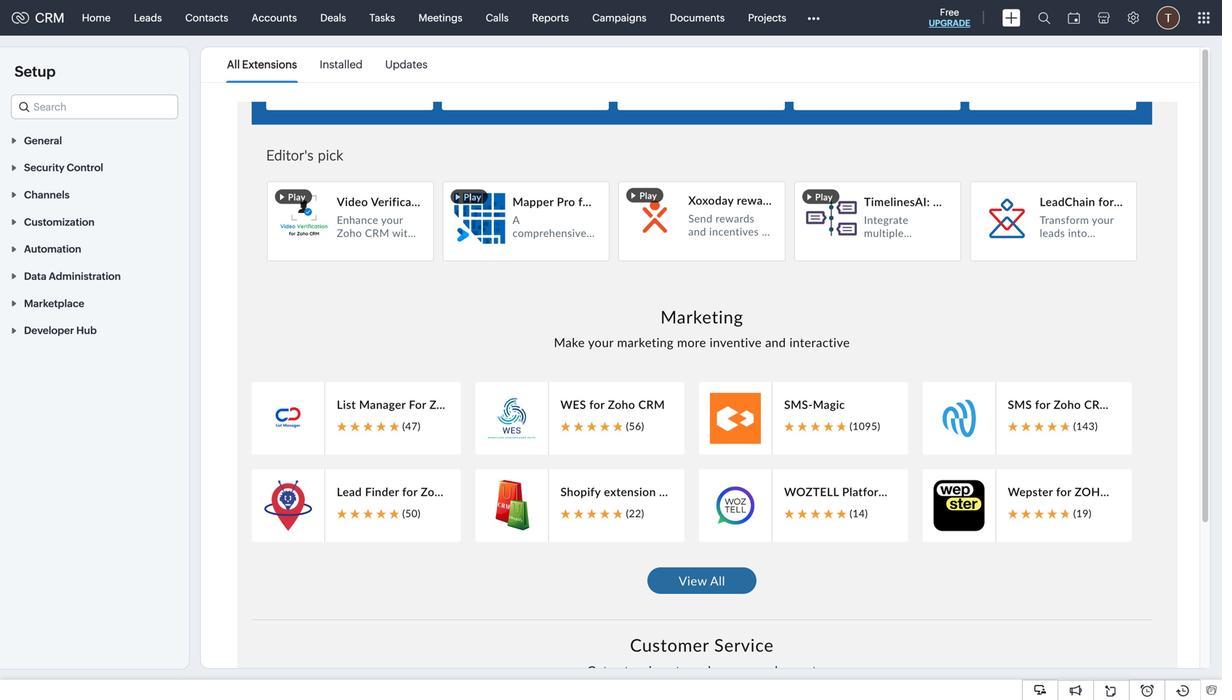 Task type: vqa. For each thing, say whether or not it's contained in the screenshot.
Created by me ME
no



Task type: describe. For each thing, give the bounding box(es) containing it.
reports link
[[520, 0, 581, 35]]

setup
[[15, 63, 56, 80]]

projects
[[748, 12, 786, 24]]

contacts link
[[174, 0, 240, 35]]

search image
[[1038, 12, 1051, 24]]

customization
[[24, 216, 95, 228]]

campaigns link
[[581, 0, 658, 35]]

data administration
[[24, 271, 121, 282]]

accounts link
[[240, 0, 309, 35]]

meetings
[[419, 12, 462, 24]]

home
[[82, 12, 111, 24]]

crm
[[35, 10, 64, 25]]

campaigns
[[592, 12, 647, 24]]

crm link
[[12, 10, 64, 25]]

deals
[[320, 12, 346, 24]]

deals link
[[309, 0, 358, 35]]

automation
[[24, 243, 81, 255]]

Search text field
[[12, 95, 178, 119]]

projects link
[[737, 0, 798, 35]]

developer hub
[[24, 325, 97, 337]]

create menu image
[[1002, 9, 1021, 27]]

all
[[227, 58, 240, 71]]

reports
[[532, 12, 569, 24]]

calls
[[486, 12, 509, 24]]

installed link
[[320, 48, 363, 81]]

leads link
[[122, 0, 174, 35]]



Task type: locate. For each thing, give the bounding box(es) containing it.
tasks
[[369, 12, 395, 24]]

updates
[[385, 58, 428, 71]]

meetings link
[[407, 0, 474, 35]]

security control button
[[0, 154, 189, 181]]

marketplace
[[24, 298, 84, 309]]

installed
[[320, 58, 363, 71]]

data administration button
[[0, 262, 189, 290]]

all extensions
[[227, 58, 297, 71]]

control
[[67, 162, 103, 174]]

profile element
[[1148, 0, 1189, 35]]

documents
[[670, 12, 725, 24]]

marketplace button
[[0, 290, 189, 317]]

developer
[[24, 325, 74, 337]]

security control
[[24, 162, 103, 174]]

administration
[[49, 271, 121, 282]]

security
[[24, 162, 64, 174]]

data
[[24, 271, 46, 282]]

extensions
[[242, 58, 297, 71]]

create menu element
[[994, 0, 1029, 35]]

leads
[[134, 12, 162, 24]]

tasks link
[[358, 0, 407, 35]]

calls link
[[474, 0, 520, 35]]

free
[[940, 7, 959, 18]]

hub
[[76, 325, 97, 337]]

automation button
[[0, 235, 189, 262]]

profile image
[[1157, 6, 1180, 29]]

developer hub button
[[0, 317, 189, 344]]

general button
[[0, 127, 189, 154]]

all extensions link
[[227, 48, 297, 81]]

free upgrade
[[929, 7, 970, 28]]

calendar image
[[1068, 12, 1080, 24]]

general
[[24, 135, 62, 146]]

channels
[[24, 189, 70, 201]]

search element
[[1029, 0, 1059, 36]]

upgrade
[[929, 18, 970, 28]]

updates link
[[385, 48, 428, 81]]

contacts
[[185, 12, 228, 24]]

None field
[[11, 95, 178, 119]]

home link
[[70, 0, 122, 35]]

Other Modules field
[[798, 6, 829, 29]]

channels button
[[0, 181, 189, 208]]

logo image
[[12, 12, 29, 24]]

customization button
[[0, 208, 189, 235]]

documents link
[[658, 0, 737, 35]]

accounts
[[252, 12, 297, 24]]



